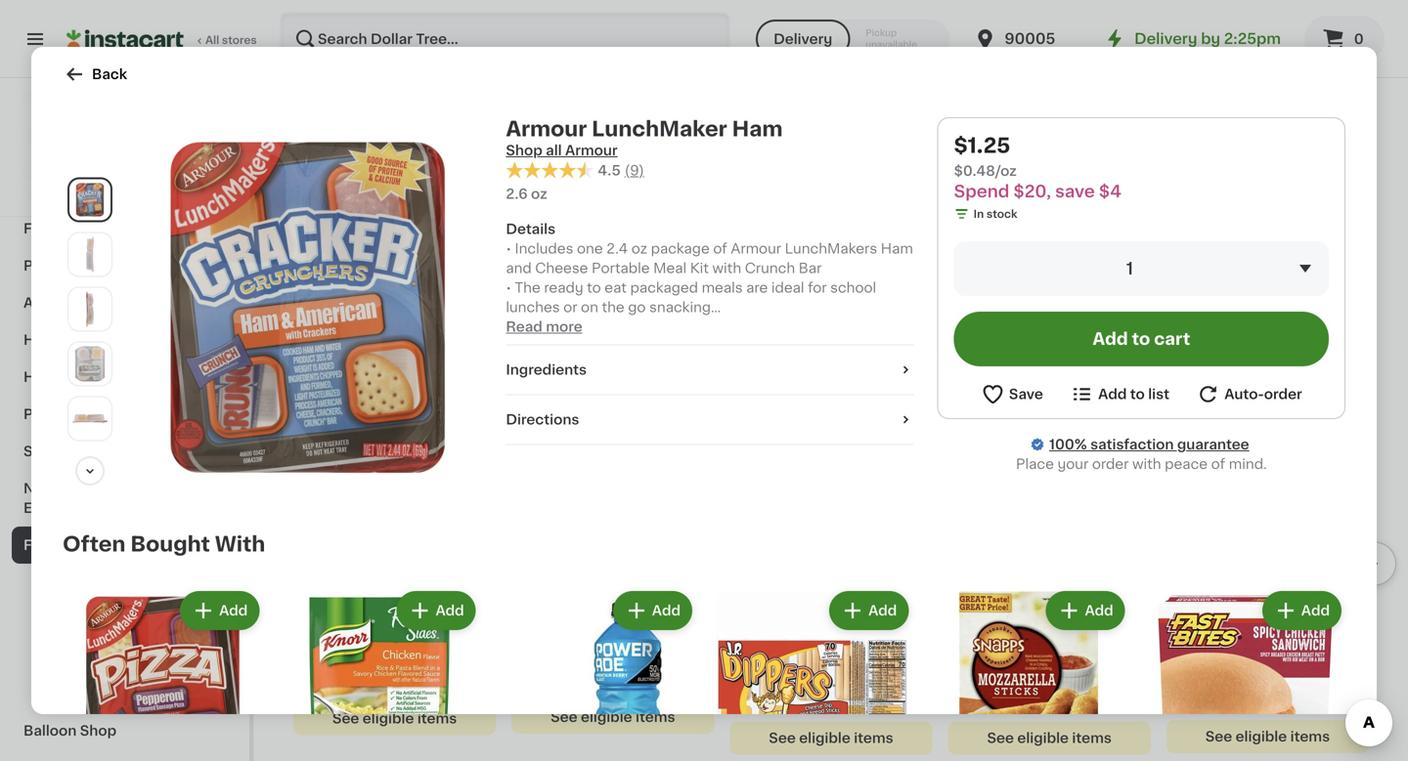 Task type: describe. For each thing, give the bounding box(es) containing it.
delivery by 2:25pm
[[1135, 32, 1281, 46]]

crackers for lunchables turkey & cheddar cheese with crackers snack kit
[[948, 686, 1010, 700]]

see eligible items button for armour pepperoni flavored sausage pizza
[[1166, 721, 1369, 754]]

view more link
[[1282, 336, 1369, 355]]

cheese for lunchables pepperoni & mozzarella cheese with crackers snack kit
[[806, 667, 859, 680]]

satisfaction inside 100% satisfaction guarantee button
[[82, 188, 148, 199]]

spend for armour pepperoni flavored sausage pizza
[[1172, 630, 1208, 641]]

oz right 2.9
[[1187, 704, 1199, 715]]

of inside details • includes one 2.4 oz package of armour lunchmakers ham and cheese portable meal kit with crunch bar • the ready to eat packaged meals are ideal for school lunches or on the go snacking read more
[[713, 242, 727, 256]]

items inside see eligible items add
[[854, 732, 894, 746]]

add to cart button
[[954, 312, 1329, 367]]

packaged
[[630, 281, 698, 295]]

drink
[[77, 222, 115, 236]]

cheese inside details • includes one 2.4 oz package of armour lunchmakers ham and cheese portable meal kit with crunch bar • the ready to eat packaged meals are ideal for school lunches or on the go snacking read more
[[535, 262, 588, 275]]

with inside lunchables turkey & cheddar cheese with crackers snack kit 1.9 oz
[[1068, 667, 1097, 680]]

2.6
[[506, 187, 528, 201]]

see eligible items for john morrell smoked sausage
[[332, 713, 457, 726]]

garden
[[84, 333, 137, 347]]

electronics link
[[12, 79, 238, 116]]

spend $20, save $4 for $
[[1172, 630, 1281, 641]]

see for lunchables turkey & cheddar cheese with crackers snack kit
[[987, 732, 1014, 746]]

100% inside button
[[50, 188, 80, 199]]

eligible for armour pepperoni flavored sausage pizza
[[1236, 731, 1287, 744]]

food & drink link
[[12, 210, 238, 247]]

save for lunchables turkey & cheddar cheese with crackers snack kit
[[1019, 630, 1045, 641]]

are
[[746, 281, 768, 295]]

see eligible items button for lunchables pepperoni & mozzarella cheese with crackers snack kit
[[730, 722, 933, 756]]

ingredients button
[[506, 361, 914, 380]]

$1.25 $0.48/oz spend $20, save $4
[[954, 135, 1122, 200]]

see eligible items for lunchables turkey & cheddar cheese with crackers snack kit
[[987, 732, 1112, 746]]

health care
[[23, 371, 107, 384]]

frozen foods
[[23, 539, 118, 553]]

on sale now
[[293, 335, 430, 356]]

$4 for john morrell smoked sausage
[[393, 630, 408, 641]]

ingredients
[[506, 363, 587, 377]]

balloon shop
[[23, 725, 117, 738]]

$ for armour pepperoni flavored sausage pizza
[[1170, 603, 1178, 613]]

and
[[506, 262, 532, 275]]

save inside "$1.25 $0.48/oz spend $20, save $4"
[[1055, 183, 1095, 200]]

store
[[113, 169, 142, 179]]

add button inside product group
[[851, 395, 927, 430]]

1 up cheddar
[[959, 602, 968, 622]]

product group containing see eligible items add
[[730, 389, 933, 756]]

lunchables for cheddar
[[948, 647, 1028, 661]]

party
[[133, 482, 171, 496]]

home improvement & hardware link
[[12, 154, 238, 210]]

cream
[[60, 613, 105, 627]]

new year's eve party essentials link
[[12, 470, 238, 527]]

product group containing armour lunchmaker ham
[[512, 389, 714, 735]]

the
[[602, 301, 625, 315]]

1.9
[[948, 705, 963, 716]]

4.5
[[598, 164, 621, 177]]

stores
[[222, 35, 257, 45]]

with inside details • includes one 2.4 oz package of armour lunchmakers ham and cheese portable meal kit with crunch bar • the ready to eat packaged meals are ideal for school lunches or on the go snacking read more
[[712, 262, 741, 275]]

see eligible items add
[[769, 405, 917, 746]]

oz inside lunchables turkey & cheddar cheese with crackers snack kit 1.9 oz
[[966, 705, 979, 716]]

see eligible items for armour lunchmaker ham
[[551, 711, 675, 725]]

$32, for pepperoni
[[774, 630, 798, 641]]

add to list
[[1098, 388, 1170, 401]]

enlarge snacks armour lunchmaker ham hero (opens in a new tab) image
[[72, 182, 108, 218]]

meal
[[653, 262, 687, 275]]

(9) inside armour lunchmaker ham (9)
[[584, 669, 599, 679]]

$4 inside "$1.25 $0.48/oz spend $20, save $4"
[[1099, 183, 1122, 200]]

$20, for armour pepperoni flavored sausage pizza
[[1211, 630, 1235, 641]]

armour lunchmaker ham shop all armour
[[506, 119, 783, 157]]

flavored
[[1295, 647, 1354, 661]]

1 25
[[304, 602, 330, 622]]

details
[[506, 223, 556, 236]]

& inside lunchables turkey & cheddar cheese with crackers snack kit 1.9 oz
[[1081, 647, 1092, 661]]

care for personal care
[[89, 259, 122, 273]]

read
[[506, 320, 543, 334]]

100% satisfaction guarantee inside button
[[50, 188, 207, 199]]

morrell
[[331, 647, 379, 661]]

directions
[[506, 413, 579, 427]]

$4 for armour pepperoni flavored sausage pizza
[[1266, 630, 1281, 641]]

$20, inside "$1.25 $0.48/oz spend $20, save $4"
[[1014, 183, 1051, 200]]

add inside see eligible items add
[[888, 405, 917, 419]]

lunchmaker for armour lunchmaker ham shop all armour
[[592, 119, 727, 139]]

1 • from the top
[[506, 242, 511, 256]]

pets
[[23, 408, 55, 421]]

prices
[[145, 169, 179, 179]]

2.4
[[607, 242, 628, 256]]

meals
[[702, 281, 743, 295]]

armour lunchmaker ham (9)
[[512, 647, 686, 679]]

25 for lunchables turkey & cheddar cheese with crackers snack kit
[[970, 603, 984, 613]]

frozen foods link
[[12, 527, 238, 564]]

hardware
[[23, 185, 92, 199]]

by
[[1201, 32, 1221, 46]]

$5 for turkey
[[1048, 630, 1062, 641]]

2.9 oz
[[1166, 704, 1199, 715]]

cheddar
[[948, 667, 1008, 680]]

25 for armour pepperoni flavored sausage pizza
[[1189, 603, 1203, 613]]

more
[[1319, 339, 1355, 353]]

enlarge snacks armour lunchmaker ham angle_top (opens in a new tab) image
[[72, 402, 108, 437]]

90005
[[1005, 32, 1056, 46]]

food
[[23, 222, 59, 236]]

lunchmaker for armour lunchmaker ham (9)
[[566, 647, 650, 661]]

year's
[[58, 482, 101, 496]]

snacks armour lunchmaker ham hero image
[[133, 133, 482, 482]]

spo
[[1310, 282, 1332, 292]]

(9) button
[[625, 161, 644, 180]]

$4 for armour lunchmaker ham
[[611, 630, 626, 641]]

ham inside details • includes one 2.4 oz package of armour lunchmakers ham and cheese portable meal kit with crunch bar • the ready to eat packaged meals are ideal for school lunches or on the go snacking read more
[[881, 242, 913, 256]]

accessories
[[97, 128, 183, 142]]

0 button
[[1305, 16, 1385, 63]]

on sale now link
[[293, 334, 430, 357]]

one
[[577, 242, 603, 256]]

eligible inside see eligible items add
[[799, 732, 851, 746]]

see eligible items button for armour lunchmaker ham
[[512, 701, 714, 735]]

eve
[[104, 482, 130, 496]]

back
[[92, 67, 127, 81]]

eligible for lunchables turkey & cheddar cheese with crackers snack kit
[[1017, 732, 1069, 746]]

add to list button
[[1070, 382, 1170, 407]]

items for john morrell smoked sausage
[[417, 713, 457, 726]]

25 inside 1 25
[[315, 603, 330, 613]]

all stores
[[205, 35, 257, 45]]

100% satisfaction guarantee button
[[30, 182, 219, 201]]

foods
[[74, 539, 118, 553]]

stock
[[987, 209, 1018, 220]]

lunchables pepperoni & mozzarella cheese with crackers snack kit 1.3 oz
[[730, 647, 898, 716]]

save for armour pepperoni flavored sausage pizza
[[1238, 630, 1263, 641]]

mind.
[[1229, 458, 1267, 471]]

$ for lunchables turkey & cheddar cheese with crackers snack kit
[[952, 603, 959, 613]]

1 vertical spatial of
[[1211, 458, 1225, 471]]

enlarge snacks armour lunchmaker ham angle_left (opens in a new tab) image
[[72, 237, 108, 272]]

dollar tree logo image
[[106, 102, 143, 139]]

lunches
[[506, 301, 560, 315]]

includes
[[515, 242, 573, 256]]

frozen for frozen foods
[[23, 539, 71, 553]]

save for armour lunchmaker ham
[[583, 630, 609, 641]]

& inside apparel & accessories link
[[82, 128, 93, 142]]

new year's eve party essentials
[[23, 482, 171, 515]]

place
[[1016, 458, 1054, 471]]

shop inside armour lunchmaker ham shop all armour
[[506, 144, 542, 157]]

& inside the home improvement & hardware
[[168, 165, 179, 179]]

health
[[23, 371, 70, 384]]

bar
[[799, 262, 822, 275]]

directions button
[[506, 410, 914, 430]]

enlarge snacks armour lunchmaker ham angle_back (opens in a new tab) image
[[72, 347, 108, 382]]

$32, for turkey
[[993, 630, 1017, 641]]

see eligible items button for john morrell smoked sausage
[[293, 703, 496, 736]]

1 inside field
[[1126, 261, 1133, 277]]

armour pepperoni flavored sausage pizza
[[1166, 647, 1354, 680]]

0
[[1354, 32, 1364, 46]]

peace
[[1165, 458, 1208, 471]]

& inside "food & drink" link
[[63, 222, 74, 236]]

satisfaction inside 100% satisfaction guarantee link
[[1090, 438, 1174, 452]]

$1.25 element for lunchables pepperoni & mozzarella cheese with crackers snack kit
[[730, 599, 933, 625]]

pepperoni for pizza
[[1221, 647, 1291, 661]]



Task type: vqa. For each thing, say whether or not it's contained in the screenshot.
new year's eve party essentials
yes



Task type: locate. For each thing, give the bounding box(es) containing it.
see eligible items button down (16)
[[1166, 721, 1369, 754]]

health care link
[[12, 359, 238, 396]]

$20, inside product group
[[556, 630, 580, 641]]

1 vertical spatial •
[[506, 281, 511, 295]]

0 horizontal spatial ham
[[654, 647, 686, 661]]

spend for armour lunchmaker ham
[[518, 630, 553, 641]]

see eligible items down (16)
[[1206, 731, 1330, 744]]

order inside button
[[1264, 388, 1302, 401]]

food & drink
[[23, 222, 115, 236]]

home & garden
[[23, 333, 137, 347]]

spend for lunchables pepperoni & mozzarella cheese with crackers snack kit
[[736, 630, 772, 641]]

home inside 'link'
[[23, 333, 66, 347]]

cheese down turkey
[[1011, 667, 1064, 680]]

oz right "2.4" at the top of page
[[631, 242, 647, 256]]

satisfaction
[[82, 188, 148, 199], [1090, 438, 1174, 452]]

kit for lunchables turkey & cheddar cheese with crackers snack kit
[[1058, 686, 1077, 700]]

lunchables up cheddar
[[948, 647, 1028, 661]]

see eligible items button down armour lunchmaker ham (9)
[[512, 701, 714, 735]]

home for home & garden
[[23, 333, 66, 347]]

0 horizontal spatial of
[[713, 242, 727, 256]]

everyday store prices link
[[58, 166, 191, 182]]

1 $32, from the left
[[774, 630, 798, 641]]

1 horizontal spatial crackers
[[948, 686, 1010, 700]]

crackers down cheddar
[[948, 686, 1010, 700]]

0 horizontal spatial satisfaction
[[82, 188, 148, 199]]

see eligible items button down the lunchables pepperoni & mozzarella cheese with crackers snack kit 1.3 oz
[[730, 722, 933, 756]]

product group
[[293, 389, 496, 736], [512, 389, 714, 735], [730, 389, 933, 756], [948, 389, 1151, 756], [1166, 389, 1369, 754], [63, 588, 263, 762], [279, 588, 480, 762], [495, 588, 696, 762], [712, 588, 913, 762], [928, 588, 1129, 762], [1145, 588, 1346, 762]]

1 horizontal spatial spend $32, save $5
[[954, 630, 1062, 641]]

eat
[[605, 281, 627, 295]]

sausage down john on the left of page
[[293, 667, 352, 680]]

improvement
[[69, 165, 164, 179]]

guarantee down "prices"
[[151, 188, 207, 199]]

$1.25 element up armour lunchmaker ham (9)
[[512, 599, 714, 625]]

1 horizontal spatial shop
[[506, 144, 542, 157]]

1 vertical spatial shop
[[80, 725, 117, 738]]

0 horizontal spatial crackers
[[730, 686, 791, 700]]

1 horizontal spatial 25
[[970, 603, 984, 613]]

items down flavored
[[1290, 731, 1330, 744]]

$1.25 element for armour lunchmaker ham
[[512, 599, 714, 625]]

items down the lunchables pepperoni & mozzarella cheese with crackers snack kit 1.3 oz
[[854, 732, 894, 746]]

care for health care
[[74, 371, 107, 384]]

1 pepperoni from the left
[[813, 647, 884, 661]]

armour for armour lunchmaker ham shop all armour
[[506, 119, 587, 139]]

crackers down mozzarella
[[730, 686, 791, 700]]

eligible down lunchables turkey & cheddar cheese with crackers snack kit 1.9 oz
[[1017, 732, 1069, 746]]

armour inside armour lunchmaker ham (9)
[[512, 647, 562, 661]]

see eligible items down the john morrell smoked sausage 7 oz
[[332, 713, 457, 726]]

(16)
[[1239, 688, 1259, 699]]

spend up mozzarella
[[736, 630, 772, 641]]

0 vertical spatial shop
[[506, 144, 542, 157]]

ham
[[732, 119, 783, 139], [881, 242, 913, 256], [654, 647, 686, 661]]

100% satisfaction guarantee link
[[1049, 435, 1249, 455]]

frozen link
[[12, 639, 238, 676]]

save for john morrell smoked sausage
[[365, 630, 390, 641]]

$20, for armour lunchmaker ham
[[556, 630, 580, 641]]

25 up armour pepperoni flavored sausage pizza
[[1189, 603, 1203, 613]]

2 lunchables from the left
[[948, 647, 1028, 661]]

to inside details • includes one 2.4 oz package of armour lunchmakers ham and cheese portable meal kit with crunch bar • the ready to eat packaged meals are ideal for school lunches or on the go snacking read more
[[587, 281, 601, 295]]

all
[[546, 144, 562, 157]]

100% satisfaction guarantee up the place your order with peace of mind.
[[1049, 438, 1249, 452]]

25 up cheddar
[[970, 603, 984, 613]]

snack for cheddar
[[1013, 686, 1055, 700]]

$32, inside product group
[[774, 630, 798, 641]]

1 home from the top
[[23, 165, 66, 179]]

home improvement & hardware
[[23, 165, 179, 199]]

100% down everyday
[[50, 188, 80, 199]]

auto-order button
[[1196, 382, 1302, 407]]

see eligible items button
[[512, 701, 714, 735], [293, 703, 496, 736], [1166, 721, 1369, 754], [730, 722, 933, 756], [948, 722, 1151, 756]]

read more button
[[506, 318, 583, 337]]

2 • from the top
[[506, 281, 511, 295]]

1 up armour pepperoni flavored sausage pizza
[[1178, 602, 1187, 622]]

smoked
[[383, 647, 439, 661]]

0 horizontal spatial guarantee
[[151, 188, 207, 199]]

2 horizontal spatial 25
[[1189, 603, 1203, 613]]

0 vertical spatial frozen
[[23, 539, 71, 553]]

1 up 'add to cart'
[[1126, 261, 1133, 277]]

3 25 from the left
[[1189, 603, 1203, 613]]

sausage for john
[[293, 667, 352, 680]]

$20, up stock
[[1014, 183, 1051, 200]]

$1.25 element up the lunchables pepperoni & mozzarella cheese with crackers snack kit 1.3 oz
[[730, 599, 933, 625]]

1 horizontal spatial $5
[[1048, 630, 1062, 641]]

2 pepperoni from the left
[[1221, 647, 1291, 661]]

1 spend $20, save $4 from the left
[[299, 630, 408, 641]]

to left list
[[1130, 388, 1145, 401]]

$20, up the pizza on the bottom of page
[[1211, 630, 1235, 641]]

nsored
[[1332, 282, 1369, 292]]

delivery for delivery by 2:25pm
[[1135, 32, 1198, 46]]

ham inside armour lunchmaker ham shop all armour
[[732, 119, 783, 139]]

$20, for john morrell smoked sausage
[[338, 630, 362, 641]]

90005 button
[[973, 12, 1091, 66]]

★★★★★
[[506, 162, 594, 179], [506, 162, 594, 179], [1166, 685, 1235, 699], [1166, 685, 1235, 699]]

$5 inside product group
[[829, 630, 844, 641]]

armour inside armour lunchmaker ham shop all armour
[[506, 119, 587, 139]]

1 horizontal spatial snack
[[1013, 686, 1055, 700]]

$4 up 1 field
[[1099, 183, 1122, 200]]

everyday store prices
[[58, 169, 179, 179]]

crackers inside the lunchables pepperoni & mozzarella cheese with crackers snack kit 1.3 oz
[[730, 686, 791, 700]]

1 vertical spatial to
[[1132, 331, 1150, 348]]

0 horizontal spatial delivery
[[774, 32, 832, 46]]

1 horizontal spatial cheese
[[806, 667, 859, 680]]

apparel & accessories
[[23, 128, 183, 142]]

spend up "2.9 oz" at bottom
[[1172, 630, 1208, 641]]

frozen down the "ice cream"
[[35, 650, 81, 664]]

service type group
[[756, 20, 950, 59]]

1 horizontal spatial $ 1 25
[[1170, 602, 1203, 622]]

2 $ from the left
[[1170, 603, 1178, 613]]

1 horizontal spatial (9)
[[625, 164, 644, 177]]

spend up cheddar
[[954, 630, 990, 641]]

1 vertical spatial 100% satisfaction guarantee
[[1049, 438, 1249, 452]]

0 horizontal spatial 100% satisfaction guarantee
[[50, 188, 207, 199]]

to left cart
[[1132, 331, 1150, 348]]

1 horizontal spatial $32,
[[993, 630, 1017, 641]]

0 vertical spatial lunchmaker
[[592, 119, 727, 139]]

ice
[[35, 613, 56, 627]]

armour for armour pepperoni flavored sausage pizza
[[1166, 647, 1217, 661]]

to for add to list
[[1130, 388, 1145, 401]]

$4 up armour lunchmaker ham (9)
[[611, 630, 626, 641]]

shop right the balloon
[[80, 725, 117, 738]]

delivery
[[1135, 32, 1198, 46], [774, 32, 832, 46]]

2 horizontal spatial ham
[[881, 242, 913, 256]]

oz
[[531, 187, 547, 201], [631, 242, 647, 256], [302, 686, 315, 696], [1187, 704, 1199, 715], [747, 705, 760, 716], [966, 705, 979, 716]]

1 vertical spatial guarantee
[[1177, 438, 1249, 452]]

pepperoni for cheese
[[813, 647, 884, 661]]

$20, up morrell
[[338, 630, 362, 641]]

1
[[1126, 261, 1133, 277], [304, 602, 313, 622], [959, 602, 968, 622], [1178, 602, 1187, 622]]

sausage up "2.9 oz" at bottom
[[1166, 667, 1226, 680]]

2 horizontal spatial spend $20, save $4
[[1172, 630, 1281, 641]]

see eligible items inside product group
[[551, 711, 675, 725]]

lunchmaker inside armour lunchmaker ham shop all armour
[[592, 119, 727, 139]]

& inside the lunchables pepperoni & mozzarella cheese with crackers snack kit 1.3 oz
[[887, 647, 898, 661]]

or
[[563, 301, 577, 315]]

$4 inside product group
[[611, 630, 626, 641]]

home up health
[[23, 333, 66, 347]]

spend inside "$1.25 $0.48/oz spend $20, save $4"
[[954, 183, 1010, 200]]

delivery for delivery
[[774, 32, 832, 46]]

with
[[215, 535, 265, 555]]

satisfaction down the everyday store prices
[[82, 188, 148, 199]]

2 horizontal spatial cheese
[[1011, 667, 1064, 680]]

of left mind. at the right
[[1211, 458, 1225, 471]]

$5 up turkey
[[1048, 630, 1062, 641]]

1.3
[[730, 705, 745, 716]]

• up and at the left
[[506, 242, 511, 256]]

items down lunchables turkey & cheddar cheese with crackers snack kit 1.9 oz
[[1072, 732, 1112, 746]]

0 horizontal spatial sausage
[[293, 667, 352, 680]]

2 home from the top
[[23, 333, 66, 347]]

1 $5 from the left
[[829, 630, 844, 641]]

see eligible items button for lunchables turkey & cheddar cheese with crackers snack kit
[[948, 722, 1151, 756]]

0 horizontal spatial spend $20, save $4
[[299, 630, 408, 641]]

25
[[315, 603, 330, 613], [970, 603, 984, 613], [1189, 603, 1203, 613]]

spend $32, save $5 for turkey
[[954, 630, 1062, 641]]

see eligible items down armour lunchmaker ham (9)
[[551, 711, 675, 725]]

$5 for pepperoni
[[829, 630, 844, 641]]

$1.25 element
[[730, 599, 933, 625], [512, 599, 714, 625]]

cheese right mozzarella
[[806, 667, 859, 680]]

$32, up mozzarella
[[774, 630, 798, 641]]

see down the john morrell smoked sausage 7 oz
[[332, 713, 359, 726]]

more
[[546, 320, 583, 334]]

0 vertical spatial satisfaction
[[82, 188, 148, 199]]

spend $20, save $4 up the pizza on the bottom of page
[[1172, 630, 1281, 641]]

1 $ from the left
[[952, 603, 959, 613]]

2 snack from the left
[[1013, 686, 1055, 700]]

on
[[293, 335, 325, 356]]

1 vertical spatial (9)
[[584, 669, 599, 679]]

see eligible items button down the john morrell smoked sausage 7 oz
[[293, 703, 496, 736]]

see down the lunchables pepperoni & mozzarella cheese with crackers snack kit 1.3 oz
[[769, 732, 796, 746]]

items for armour lunchmaker ham
[[636, 711, 675, 725]]

snack down mozzarella
[[795, 686, 837, 700]]

see for john morrell smoked sausage
[[332, 713, 359, 726]]

spend $20, save $4 up morrell
[[299, 630, 408, 641]]

john morrell smoked sausage 7 oz
[[293, 647, 439, 696]]

cart
[[1154, 331, 1190, 348]]

•
[[506, 242, 511, 256], [506, 281, 511, 295]]

save for lunchables pepperoni & mozzarella cheese with crackers snack kit
[[801, 630, 827, 641]]

1 vertical spatial care
[[74, 371, 107, 384]]

cheese inside lunchables turkey & cheddar cheese with crackers snack kit 1.9 oz
[[1011, 667, 1064, 680]]

kit inside the lunchables pepperoni & mozzarella cheese with crackers snack kit 1.3 oz
[[840, 686, 859, 700]]

2 25 from the left
[[970, 603, 984, 613]]

snack inside the lunchables pepperoni & mozzarella cheese with crackers snack kit 1.3 oz
[[795, 686, 837, 700]]

armour for armour lunchmaker ham (9)
[[512, 647, 562, 661]]

0 vertical spatial guarantee
[[151, 188, 207, 199]]

items down armour lunchmaker ham (9)
[[636, 711, 675, 725]]

100% satisfaction guarantee down store
[[50, 188, 207, 199]]

ham for armour lunchmaker ham shop all armour
[[732, 119, 783, 139]]

3 spend $20, save $4 from the left
[[1172, 630, 1281, 641]]

0 horizontal spatial shop
[[80, 725, 117, 738]]

see down armour lunchmaker ham (9)
[[551, 711, 578, 725]]

see down lunchables turkey & cheddar cheese with crackers snack kit 1.9 oz
[[987, 732, 1014, 746]]

eligible down the lunchables pepperoni & mozzarella cheese with crackers snack kit 1.3 oz
[[799, 732, 851, 746]]

2 vertical spatial ham
[[654, 647, 686, 661]]

see eligible items for armour pepperoni flavored sausage pizza
[[1206, 731, 1330, 744]]

snack
[[795, 686, 837, 700], [1013, 686, 1055, 700]]

auto link
[[12, 285, 238, 322]]

2 spend $20, save $4 from the left
[[518, 630, 626, 641]]

armour inside details • includes one 2.4 oz package of armour lunchmakers ham and cheese portable meal kit with crunch bar • the ready to eat packaged meals are ideal for school lunches or on the go snacking read more
[[731, 242, 781, 256]]

0 horizontal spatial snack
[[795, 686, 837, 700]]

see eligible items button down lunchables turkey & cheddar cheese with crackers snack kit 1.9 oz
[[948, 722, 1151, 756]]

$ 1 25 for armour pepperoni flavored sausage pizza
[[1170, 602, 1203, 622]]

lunchables inside lunchables turkey & cheddar cheese with crackers snack kit 1.9 oz
[[948, 647, 1028, 661]]

see eligible items down lunchables turkey & cheddar cheese with crackers snack kit 1.9 oz
[[987, 732, 1112, 746]]

spend $20, save $4 up armour lunchmaker ham (9)
[[518, 630, 626, 641]]

home up hardware in the top left of the page
[[23, 165, 66, 179]]

everyday
[[58, 169, 111, 179]]

0 horizontal spatial 25
[[315, 603, 330, 613]]

item carousel region
[[293, 381, 1396, 762]]

view
[[1282, 339, 1316, 353]]

armour inside armour pepperoni flavored sausage pizza
[[1166, 647, 1217, 661]]

$4 up smoked at left
[[393, 630, 408, 641]]

your
[[1058, 458, 1089, 471]]

to for add to cart
[[1132, 331, 1150, 348]]

$ 1 25 up cheddar
[[952, 602, 984, 622]]

& inside home & garden 'link'
[[69, 333, 81, 347]]

add button
[[851, 395, 927, 430], [1069, 395, 1145, 430], [1288, 395, 1363, 430], [182, 594, 258, 629], [398, 594, 474, 629], [615, 594, 690, 629], [831, 594, 907, 629], [1048, 594, 1123, 629], [1264, 594, 1340, 629]]

view more
[[1282, 339, 1355, 353]]

$ 1 25 for lunchables turkey & cheddar cheese with crackers snack kit
[[952, 602, 984, 622]]

1 vertical spatial ham
[[881, 242, 913, 256]]

0 horizontal spatial spend $32, save $5
[[736, 630, 844, 641]]

2 vertical spatial to
[[1130, 388, 1145, 401]]

0 vertical spatial of
[[713, 242, 727, 256]]

1 horizontal spatial kit
[[840, 686, 859, 700]]

1 horizontal spatial order
[[1264, 388, 1302, 401]]

1 vertical spatial order
[[1092, 458, 1129, 471]]

snacking
[[649, 301, 711, 315]]

care down drink
[[89, 259, 122, 273]]

2 $32, from the left
[[993, 630, 1017, 641]]

1 spend $32, save $5 from the left
[[736, 630, 844, 641]]

delivery inside button
[[774, 32, 832, 46]]

0 horizontal spatial order
[[1092, 458, 1129, 471]]

sausage inside armour pepperoni flavored sausage pizza
[[1166, 667, 1226, 680]]

0 vertical spatial order
[[1264, 388, 1302, 401]]

$20, up armour lunchmaker ham (9)
[[556, 630, 580, 641]]

cheese inside the lunchables pepperoni & mozzarella cheese with crackers snack kit 1.3 oz
[[806, 667, 859, 680]]

armour
[[565, 144, 618, 157]]

1 horizontal spatial pepperoni
[[1221, 647, 1291, 661]]

1 vertical spatial frozen
[[35, 650, 81, 664]]

ready
[[544, 281, 583, 295]]

$4 up armour pepperoni flavored sausage pizza
[[1266, 630, 1281, 641]]

ham for armour lunchmaker ham (9)
[[654, 647, 686, 661]]

kit inside details • includes one 2.4 oz package of armour lunchmakers ham and cheese portable meal kit with crunch bar • the ready to eat packaged meals are ideal for school lunches or on the go snacking read more
[[690, 262, 709, 275]]

all stores link
[[66, 12, 258, 66]]

order right your
[[1092, 458, 1129, 471]]

spend for john morrell smoked sausage
[[299, 630, 335, 641]]

0 horizontal spatial lunchables
[[730, 647, 809, 661]]

kit inside lunchables turkey & cheddar cheese with crackers snack kit 1.9 oz
[[1058, 686, 1077, 700]]

frozen for frozen
[[35, 650, 81, 664]]

oz right 1.3
[[747, 705, 760, 716]]

0 vertical spatial •
[[506, 242, 511, 256]]

$5
[[829, 630, 844, 641], [1048, 630, 1062, 641]]

spend up armour lunchmaker ham (9)
[[518, 630, 553, 641]]

sausage for armour
[[1166, 667, 1226, 680]]

see inside see eligible items add
[[769, 732, 796, 746]]

1 horizontal spatial $
[[1170, 603, 1178, 613]]

25 up john on the left of page
[[315, 603, 330, 613]]

spend $32, save $5 inside product group
[[736, 630, 844, 641]]

snack down turkey
[[1013, 686, 1055, 700]]

0 vertical spatial (9)
[[625, 164, 644, 177]]

0 vertical spatial care
[[89, 259, 122, 273]]

cheese up ready
[[535, 262, 588, 275]]

0 vertical spatial home
[[23, 165, 66, 179]]

1 horizontal spatial 100% satisfaction guarantee
[[1049, 438, 1249, 452]]

turkey
[[1031, 647, 1077, 661]]

guarantee inside button
[[151, 188, 207, 199]]

1 horizontal spatial 100%
[[1049, 438, 1087, 452]]

0 horizontal spatial pepperoni
[[813, 647, 884, 661]]

2 sausage from the left
[[1166, 667, 1226, 680]]

home for home improvement & hardware
[[23, 165, 66, 179]]

list
[[1148, 388, 1170, 401]]

kit for lunchables pepperoni & mozzarella cheese with crackers snack kit
[[840, 686, 859, 700]]

1 $1.25 element from the left
[[730, 599, 933, 625]]

personal care
[[23, 259, 122, 273]]

None search field
[[280, 12, 731, 66]]

1 field
[[954, 242, 1329, 296]]

1 horizontal spatial ham
[[732, 119, 783, 139]]

2 $1.25 element from the left
[[512, 599, 714, 625]]

100% up your
[[1049, 438, 1087, 452]]

1 horizontal spatial $1.25 element
[[730, 599, 933, 625]]

0 horizontal spatial $ 1 25
[[952, 602, 984, 622]]

details button
[[506, 220, 914, 239]]

0 horizontal spatial $5
[[829, 630, 844, 641]]

crackers inside lunchables turkey & cheddar cheese with crackers snack kit 1.9 oz
[[948, 686, 1010, 700]]

see for armour pepperoni flavored sausage pizza
[[1206, 731, 1232, 744]]

spend down $0.48/oz
[[954, 183, 1010, 200]]

eligible down armour lunchmaker ham (9)
[[581, 711, 632, 725]]

guarantee up the peace
[[1177, 438, 1249, 452]]

spend $20, save $4 for 1
[[299, 630, 408, 641]]

often
[[63, 535, 126, 555]]

shop left all at the top of page
[[506, 144, 542, 157]]

satisfaction up the place your order with peace of mind.
[[1090, 438, 1174, 452]]

1 vertical spatial lunchmaker
[[566, 647, 650, 661]]

snack inside lunchables turkey & cheddar cheese with crackers snack kit 1.9 oz
[[1013, 686, 1055, 700]]

• sponsored: icee trolls image
[[293, 141, 1369, 275]]

100%
[[50, 188, 80, 199], [1049, 438, 1087, 452]]

see eligible items
[[551, 711, 675, 725], [332, 713, 457, 726], [1206, 731, 1330, 744], [987, 732, 1112, 746]]

lunchmaker inside armour lunchmaker ham (9)
[[566, 647, 650, 661]]

enlarge snacks armour lunchmaker ham angle_right (opens in a new tab) image
[[72, 292, 108, 327]]

spend up john on the left of page
[[299, 630, 335, 641]]

ham inside armour lunchmaker ham (9)
[[654, 647, 686, 661]]

0 vertical spatial ham
[[732, 119, 783, 139]]

1 $ 1 25 from the left
[[952, 602, 984, 622]]

pizza
[[1229, 667, 1264, 680]]

home
[[23, 165, 66, 179], [23, 333, 66, 347]]

2 horizontal spatial kit
[[1058, 686, 1077, 700]]

$4
[[1099, 183, 1122, 200], [393, 630, 408, 641], [611, 630, 626, 641], [1266, 630, 1281, 641]]

1 horizontal spatial guarantee
[[1177, 438, 1249, 452]]

care
[[89, 259, 122, 273], [74, 371, 107, 384]]

eligible for john morrell smoked sausage
[[363, 713, 414, 726]]

2 spend $32, save $5 from the left
[[954, 630, 1062, 641]]

spend $20, save $4 inside product group
[[518, 630, 626, 641]]

john
[[293, 647, 328, 661]]

1 up john on the left of page
[[304, 602, 313, 622]]

oz right 1.9 on the bottom of the page
[[966, 705, 979, 716]]

items for armour pepperoni flavored sausage pizza
[[1290, 731, 1330, 744]]

0 vertical spatial 100%
[[50, 188, 80, 199]]

often bought with
[[63, 535, 265, 555]]

to up 'on'
[[587, 281, 601, 295]]

sausage inside the john morrell smoked sausage 7 oz
[[293, 667, 352, 680]]

items down smoked at left
[[417, 713, 457, 726]]

oz inside details • includes one 2.4 oz package of armour lunchmakers ham and cheese portable meal kit with crunch bar • the ready to eat packaged meals are ideal for school lunches or on the go snacking read more
[[631, 242, 647, 256]]

0 horizontal spatial (9)
[[584, 669, 599, 679]]

snack for mozzarella
[[795, 686, 837, 700]]

1 horizontal spatial of
[[1211, 458, 1225, 471]]

lunchmakers
[[785, 242, 877, 256]]

0 horizontal spatial kit
[[690, 262, 709, 275]]

0 horizontal spatial $
[[952, 603, 959, 613]]

4.5 (9)
[[598, 164, 644, 177]]

eligible down the john morrell smoked sausage 7 oz
[[363, 713, 414, 726]]

balloon
[[23, 725, 77, 738]]

see down the pizza on the bottom of page
[[1206, 731, 1232, 744]]

1 snack from the left
[[795, 686, 837, 700]]

oz right 2.6
[[531, 187, 547, 201]]

back button
[[63, 63, 127, 86]]

oz inside the lunchables pepperoni & mozzarella cheese with crackers snack kit 1.3 oz
[[747, 705, 760, 716]]

with inside the lunchables pepperoni & mozzarella cheese with crackers snack kit 1.3 oz
[[863, 667, 892, 680]]

oz right 7
[[302, 686, 315, 696]]

1 vertical spatial satisfaction
[[1090, 438, 1174, 452]]

floral
[[23, 54, 63, 67]]

1 vertical spatial 100%
[[1049, 438, 1087, 452]]

eligible for armour lunchmaker ham
[[581, 711, 632, 725]]

2.9
[[1166, 704, 1184, 715]]

spend $32, save $5 up mozzarella
[[736, 630, 844, 641]]

portable
[[592, 262, 650, 275]]

1 horizontal spatial sausage
[[1166, 667, 1226, 680]]

2 $ 1 25 from the left
[[1170, 602, 1203, 622]]

oz inside the john morrell smoked sausage 7 oz
[[302, 686, 315, 696]]

crackers for lunchables pepperoni & mozzarella cheese with crackers snack kit
[[730, 686, 791, 700]]

1 lunchables from the left
[[730, 647, 809, 661]]

0 horizontal spatial 100%
[[50, 188, 80, 199]]

2 $5 from the left
[[1048, 630, 1062, 641]]

$1.25
[[954, 135, 1010, 156]]

school
[[830, 281, 876, 295]]

pepperoni inside armour pepperoni flavored sausage pizza
[[1221, 647, 1291, 661]]

place your order with peace of mind.
[[1016, 458, 1267, 471]]

the
[[515, 281, 541, 295]]

home inside the home improvement & hardware
[[23, 165, 66, 179]]

cheese for lunchables turkey & cheddar cheese with crackers snack kit
[[1011, 667, 1064, 680]]

instacart logo image
[[66, 27, 184, 51]]

see for armour lunchmaker ham
[[551, 711, 578, 725]]

0 vertical spatial to
[[587, 281, 601, 295]]

$ 1 25 up armour pepperoni flavored sausage pizza
[[1170, 602, 1203, 622]]

lunchables up mozzarella
[[730, 647, 809, 661]]

0 horizontal spatial $1.25 element
[[512, 599, 714, 625]]

auto-
[[1225, 388, 1264, 401]]

$5 up the lunchables pepperoni & mozzarella cheese with crackers snack kit 1.3 oz
[[829, 630, 844, 641]]

floral link
[[12, 42, 238, 79]]

lunchables for mozzarella
[[730, 647, 809, 661]]

eligible down (16)
[[1236, 731, 1287, 744]]

1 horizontal spatial delivery
[[1135, 32, 1198, 46]]

items for lunchables turkey & cheddar cheese with crackers snack kit
[[1072, 732, 1112, 746]]

spend $32, save $5 for pepperoni
[[736, 630, 844, 641]]

1 25 from the left
[[315, 603, 330, 613]]

0 vertical spatial 100% satisfaction guarantee
[[50, 188, 207, 199]]

of down details "button"
[[713, 242, 727, 256]]

ice cream
[[35, 613, 105, 627]]

$
[[952, 603, 959, 613], [1170, 603, 1178, 613]]

100% satisfaction guarantee
[[50, 188, 207, 199], [1049, 438, 1249, 452]]

1 horizontal spatial satisfaction
[[1090, 438, 1174, 452]]

1 sausage from the left
[[293, 667, 352, 680]]

1 crackers from the left
[[730, 686, 791, 700]]

2 crackers from the left
[[948, 686, 1010, 700]]

• left the the
[[506, 281, 511, 295]]

1 vertical spatial home
[[23, 333, 66, 347]]

balloon shop link
[[12, 713, 238, 750]]

0 horizontal spatial cheese
[[535, 262, 588, 275]]

lunchables inside the lunchables pepperoni & mozzarella cheese with crackers snack kit 1.3 oz
[[730, 647, 809, 661]]

$32, up cheddar
[[993, 630, 1017, 641]]

1 horizontal spatial spend $20, save $4
[[518, 630, 626, 641]]

order down view
[[1264, 388, 1302, 401]]

spend $32, save $5 up lunchables turkey & cheddar cheese with crackers snack kit 1.9 oz
[[954, 630, 1062, 641]]

on
[[581, 301, 598, 315]]

frozen down the essentials
[[23, 539, 71, 553]]

pepperoni inside the lunchables pepperoni & mozzarella cheese with crackers snack kit 1.3 oz
[[813, 647, 884, 661]]

1 horizontal spatial lunchables
[[948, 647, 1028, 661]]

care down home & garden
[[74, 371, 107, 384]]

0 horizontal spatial $32,
[[774, 630, 798, 641]]

spend for lunchables turkey & cheddar cheese with crackers snack kit
[[954, 630, 990, 641]]



